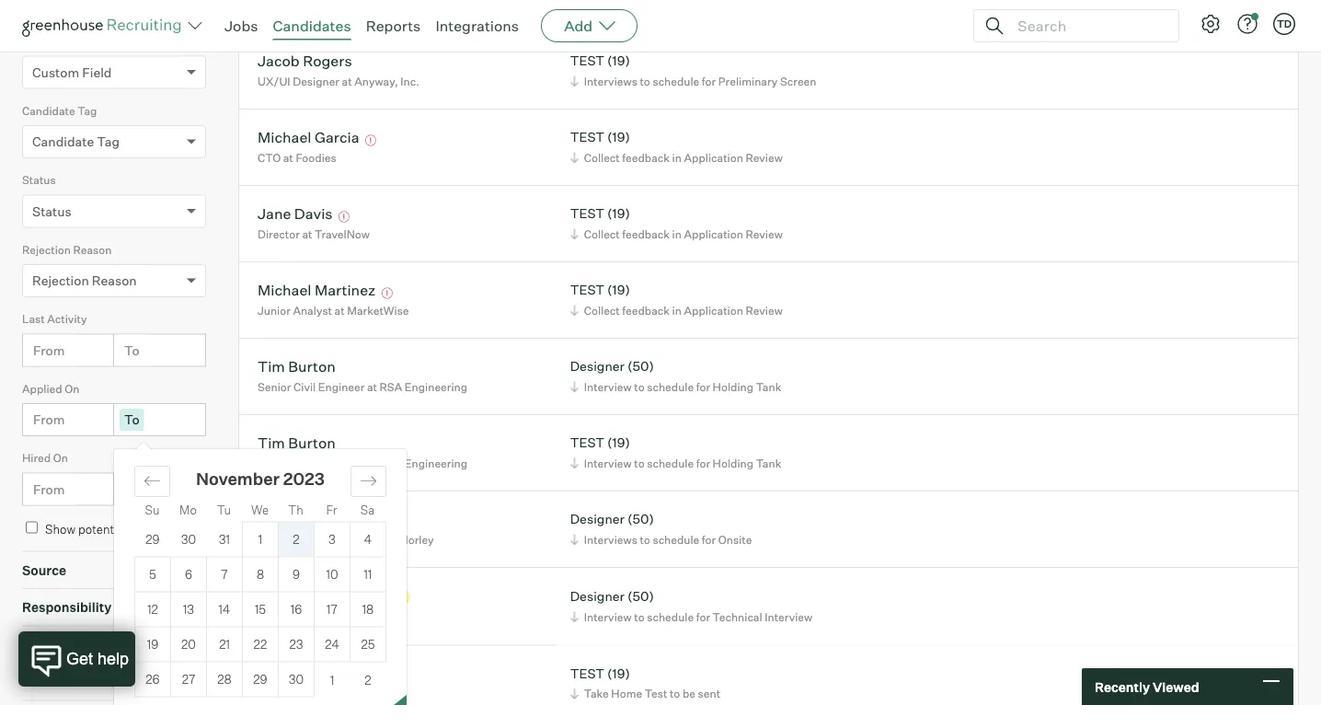Task type: locate. For each thing, give the bounding box(es) containing it.
burton
[[288, 357, 336, 375], [288, 433, 336, 452]]

2 vertical spatial collect feedback in application review link
[[568, 302, 788, 319]]

2 tim burton senior civil engineer at rsa engineering from the top
[[258, 433, 468, 470]]

0 vertical spatial collect
[[584, 151, 620, 164]]

interview inside designer (50) interview to schedule for holding tank
[[584, 380, 632, 394]]

at right '17'
[[343, 610, 353, 624]]

1 horizontal spatial 29 button
[[243, 662, 278, 696]]

from
[[33, 342, 65, 358], [33, 412, 65, 428], [33, 481, 65, 497]]

1 feedback from the top
[[623, 151, 670, 164]]

(19) inside test (19) take home test to be sent
[[608, 665, 630, 681]]

1 vertical spatial tag
[[97, 134, 120, 150]]

for up designer (50) interviews to schedule for onsite
[[696, 456, 711, 470]]

18
[[362, 602, 374, 617]]

0 vertical spatial civil
[[294, 380, 316, 394]]

1 vertical spatial from
[[33, 412, 65, 428]]

1 holding from the top
[[713, 380, 754, 394]]

2 down 25 button
[[365, 672, 372, 687]]

27 button
[[171, 662, 206, 696]]

for left technical
[[696, 610, 711, 624]]

0 vertical spatial 1 button
[[243, 523, 278, 557]]

2 tim burton link from the top
[[258, 433, 336, 454]]

6 (19) from the top
[[608, 665, 630, 681]]

activity
[[47, 312, 87, 326]]

senior down ahmed
[[258, 533, 291, 546]]

schedule inside test (19) interview to schedule for holding tank
[[647, 456, 694, 470]]

rejection
[[22, 243, 71, 257], [32, 273, 89, 289]]

schedule up test (19) interview to schedule for holding tank
[[647, 380, 694, 394]]

2 test (19) collect feedback in application review from the top
[[570, 205, 783, 241]]

1 tim from the top
[[258, 357, 285, 375]]

3 review from the top
[[746, 303, 783, 317]]

(19) for cto at foodies
[[608, 129, 630, 145]]

field down details
[[65, 34, 90, 48]]

(50) inside designer (50) interview to schedule for technical interview
[[628, 588, 654, 604]]

at inside jacob rogers ux/ui designer at anyway, inc.
[[342, 74, 352, 88]]

1 tim burton senior civil engineer at rsa engineering from the top
[[258, 357, 468, 394]]

1 test (19) collect feedback in application review from the top
[[570, 129, 783, 164]]

2 tim from the top
[[258, 433, 285, 452]]

1 vertical spatial status
[[32, 203, 72, 219]]

to inside designer (50) interviews to schedule for onsite
[[640, 533, 651, 546]]

civil down analyst at the top left of page
[[294, 380, 316, 394]]

1 tank from the top
[[756, 380, 782, 394]]

3 feedback from the top
[[623, 303, 670, 317]]

0 vertical spatial 1
[[258, 532, 263, 547]]

2 tank from the top
[[756, 456, 782, 470]]

civil up 'th'
[[294, 456, 316, 470]]

2 button down 25 button
[[350, 662, 386, 697]]

2 button down 'th'
[[279, 523, 314, 557]]

designer inside designer (50) interviews to schedule for onsite
[[570, 511, 625, 527]]

holding up onsite at the bottom right of the page
[[713, 456, 754, 470]]

0 vertical spatial rsa
[[380, 380, 402, 394]]

recently
[[1095, 679, 1151, 695]]

profile
[[22, 6, 63, 22]]

1 vertical spatial tim
[[258, 433, 285, 452]]

designer inside designer (50) interview to schedule for technical interview
[[570, 588, 625, 604]]

1 vertical spatial rejection reason
[[32, 273, 137, 289]]

rejection reason
[[22, 243, 112, 257], [32, 273, 137, 289]]

0 vertical spatial michael
[[258, 128, 312, 146]]

3 senior from the top
[[258, 533, 291, 546]]

1 vertical spatial feedback
[[623, 227, 670, 241]]

1 burton from the top
[[288, 357, 336, 375]]

interview inside test (19) interview to schedule for holding tank
[[584, 456, 632, 470]]

interviews
[[584, 74, 638, 88], [584, 533, 638, 546]]

(19) for junior analyst at marketwise
[[608, 282, 630, 298]]

0 vertical spatial interview to schedule for holding tank link
[[568, 378, 786, 395]]

designer inside designer (50) interview to schedule for holding tank
[[570, 358, 625, 374]]

for inside designer (50) interviews to schedule for onsite
[[702, 533, 716, 546]]

rsa up the ahmed hamoud has been in onsite for more than 21 days icon
[[380, 456, 402, 470]]

field down greenhouse recruiting image
[[82, 64, 112, 80]]

at down 'marketwise'
[[367, 380, 377, 394]]

to for designer (50) interview to schedule for holding tank
[[634, 380, 645, 394]]

0 horizontal spatial 30 button
[[171, 522, 207, 557]]

0 vertical spatial engineering
[[405, 380, 468, 394]]

tag up 'status' "element"
[[97, 134, 120, 150]]

tim down junior
[[258, 357, 285, 375]]

9 button
[[279, 557, 314, 592]]

on right applied
[[65, 382, 80, 396]]

1 vertical spatial civil
[[294, 456, 316, 470]]

29 down 22 button
[[253, 672, 268, 687]]

1 vertical spatial burton
[[288, 433, 336, 452]]

1 vertical spatial tank
[[756, 456, 782, 470]]

1 button down we
[[243, 523, 278, 557]]

10 button
[[315, 557, 350, 592]]

1 michael from the top
[[258, 128, 312, 146]]

3 test (19) collect feedback in application review from the top
[[570, 282, 783, 317]]

interviews for designer
[[584, 533, 638, 546]]

rejection reason down 'status' "element"
[[22, 243, 112, 257]]

1 rsa from the top
[[380, 380, 402, 394]]

1 vertical spatial on
[[53, 451, 68, 465]]

collect
[[584, 151, 620, 164], [584, 227, 620, 241], [584, 303, 620, 317]]

0 horizontal spatial 29
[[146, 532, 160, 547]]

1 horizontal spatial 30
[[289, 672, 304, 687]]

november 2023 region
[[114, 449, 951, 705]]

rsa for test (19)
[[380, 456, 402, 470]]

1 button down 24 button
[[315, 662, 350, 697]]

2 collect feedback in application review link from the top
[[568, 225, 788, 243]]

1 application from the top
[[684, 151, 744, 164]]

reports link
[[366, 17, 421, 35]]

30 down mo
[[181, 532, 196, 547]]

interview
[[584, 380, 632, 394], [584, 456, 632, 470], [584, 610, 632, 624], [765, 610, 813, 624]]

2 engineer from the top
[[318, 456, 365, 470]]

0 vertical spatial engineer
[[318, 380, 365, 394]]

designer
[[293, 74, 340, 88], [570, 358, 625, 374], [570, 511, 625, 527], [337, 533, 384, 546], [570, 588, 625, 604], [294, 610, 340, 624]]

(50) inside designer (50) interview to schedule for holding tank
[[628, 358, 654, 374]]

janet wong link
[[258, 586, 340, 607]]

for inside test (19) interview to schedule for holding tank
[[696, 456, 711, 470]]

janet
[[258, 586, 297, 604]]

2 holding from the top
[[713, 456, 754, 470]]

at down martinez
[[335, 303, 345, 317]]

0 vertical spatial status
[[22, 173, 56, 187]]

review for jane davis
[[746, 227, 783, 241]]

12
[[147, 602, 158, 617]]

test inside test (19) interview to schedule for holding tank
[[570, 435, 605, 451]]

2 civil from the top
[[294, 456, 316, 470]]

schedule inside designer (50) interview to schedule for holding tank
[[647, 380, 694, 394]]

move forward to switch to the next month. image
[[360, 472, 377, 490]]

2 collect from the top
[[584, 227, 620, 241]]

1 interviews from the top
[[584, 74, 638, 88]]

from down 'last activity'
[[33, 342, 65, 358]]

Search text field
[[1013, 12, 1162, 39]]

on right hired
[[53, 451, 68, 465]]

16
[[291, 602, 302, 617]]

tim up november 2023
[[258, 433, 285, 452]]

1 vertical spatial michael
[[258, 280, 312, 299]]

2 vertical spatial application
[[684, 303, 744, 317]]

0 horizontal spatial 1
[[258, 532, 263, 547]]

engineer
[[318, 380, 365, 394], [318, 456, 365, 470]]

6
[[185, 567, 192, 582]]

in for jane davis
[[672, 227, 682, 241]]

interview to schedule for holding tank link up designer (50) interviews to schedule for onsite
[[568, 454, 786, 472]]

1 horizontal spatial 2 button
[[350, 662, 386, 697]]

hamoud
[[311, 510, 370, 528]]

engineer for designer (50)
[[318, 380, 365, 394]]

november
[[196, 468, 280, 489]]

1 collect feedback in application review link from the top
[[568, 149, 788, 166]]

0 vertical spatial 29
[[146, 532, 160, 547]]

1 vertical spatial 29 button
[[243, 662, 278, 696]]

25 button
[[351, 627, 386, 662]]

0 vertical spatial burton
[[288, 357, 336, 375]]

tag
[[78, 104, 97, 118], [97, 134, 120, 150]]

29 down the su
[[146, 532, 160, 547]]

3 application from the top
[[684, 303, 744, 317]]

0 vertical spatial collect feedback in application review link
[[568, 149, 788, 166]]

2 michael from the top
[[258, 280, 312, 299]]

status element
[[22, 171, 206, 241]]

0 vertical spatial feedback
[[623, 151, 670, 164]]

1 (50) from the top
[[628, 358, 654, 374]]

0 horizontal spatial 1 button
[[243, 523, 278, 557]]

1 vertical spatial interview to schedule for holding tank link
[[568, 454, 786, 472]]

take
[[584, 687, 609, 701]]

1 vertical spatial holding
[[713, 456, 754, 470]]

for inside test (19) interviews to schedule for preliminary screen
[[702, 74, 716, 88]]

16 button
[[279, 592, 314, 627]]

michael up cto at foodies
[[258, 128, 312, 146]]

5 (19) from the top
[[608, 435, 630, 451]]

to inside test (19) interview to schedule for holding tank
[[634, 456, 645, 470]]

0 vertical spatial test (19) collect feedback in application review
[[570, 129, 783, 164]]

2 vertical spatial test (19) collect feedback in application review
[[570, 282, 783, 317]]

2 vertical spatial feedback
[[623, 303, 670, 317]]

5 test from the top
[[570, 435, 605, 451]]

applied
[[22, 382, 62, 396]]

burton for designer (50)
[[288, 357, 336, 375]]

engineering
[[405, 380, 468, 394], [405, 456, 468, 470], [258, 687, 320, 701]]

for
[[702, 74, 716, 88], [696, 380, 711, 394], [696, 456, 711, 470], [702, 533, 716, 546], [696, 610, 711, 624]]

interviews inside designer (50) interviews to schedule for onsite
[[584, 533, 638, 546]]

1 vertical spatial engineer
[[318, 456, 365, 470]]

custom field element
[[22, 32, 206, 102]]

30 down 23 button
[[289, 672, 304, 687]]

candidate tag element
[[22, 102, 206, 171]]

1 vertical spatial 1
[[330, 672, 335, 687]]

10
[[326, 567, 338, 582]]

0 vertical spatial candidate tag
[[22, 104, 97, 118]]

1 vertical spatial 30
[[289, 672, 304, 687]]

senior down janet
[[258, 610, 291, 624]]

1 vertical spatial 30 button
[[279, 662, 314, 696]]

1 test from the top
[[570, 53, 605, 69]]

th
[[288, 502, 304, 517]]

0 vertical spatial rejection reason
[[22, 243, 112, 257]]

2 burton from the top
[[288, 433, 336, 452]]

rejection reason up activity
[[32, 273, 137, 289]]

3 (50) from the top
[[628, 588, 654, 604]]

interviews inside test (19) interviews to schedule for preliminary screen
[[584, 74, 638, 88]]

test for cto at foodies
[[570, 129, 605, 145]]

1 interview to schedule for holding tank link from the top
[[568, 378, 786, 395]]

for inside designer (50) interview to schedule for holding tank
[[696, 380, 711, 394]]

tim for designer
[[258, 357, 285, 375]]

1 horizontal spatial 1 button
[[315, 662, 350, 697]]

candidate down the "custom field" element
[[22, 104, 75, 118]]

designer inside jacob rogers ux/ui designer at anyway, inc.
[[293, 74, 340, 88]]

22 button
[[243, 627, 278, 662]]

holding inside designer (50) interview to schedule for holding tank
[[713, 380, 754, 394]]

2 application from the top
[[684, 227, 744, 241]]

test inside test (19) take home test to be sent
[[570, 665, 605, 681]]

pipeline tasks
[[22, 637, 112, 653]]

2 in from the top
[[672, 227, 682, 241]]

3 to from the top
[[124, 481, 139, 497]]

engineering inside zach brock engineering manager
[[258, 687, 320, 701]]

to inside designer (50) interview to schedule for holding tank
[[634, 380, 645, 394]]

to for hired on
[[124, 481, 139, 497]]

7 button
[[207, 557, 242, 592]]

configure image
[[1200, 13, 1222, 35]]

from down hired on
[[33, 481, 65, 497]]

schedule inside test (19) interviews to schedule for preliminary screen
[[653, 74, 700, 88]]

3 collect from the top
[[584, 303, 620, 317]]

test for senior civil engineer at rsa engineering
[[570, 435, 605, 451]]

tim burton link down analyst at the top left of page
[[258, 357, 336, 378]]

status down the candidate tag element
[[22, 173, 56, 187]]

1 vertical spatial test (19) collect feedback in application review
[[570, 205, 783, 241]]

custom field down greenhouse recruiting image
[[32, 64, 112, 80]]

tim burton senior civil engineer at rsa engineering for test (19)
[[258, 433, 468, 470]]

1 down we
[[258, 532, 263, 547]]

1 (19) from the top
[[608, 53, 630, 69]]

reason
[[73, 243, 112, 257], [92, 273, 137, 289]]

holding up test (19) interview to schedule for holding tank
[[713, 380, 754, 394]]

14 button
[[207, 592, 242, 627]]

0 vertical spatial tank
[[756, 380, 782, 394]]

zach brock link
[[258, 664, 336, 685]]

29 button down 22 button
[[243, 662, 278, 696]]

0 vertical spatial interviews
[[584, 74, 638, 88]]

test for director at travelnow
[[570, 205, 605, 222]]

senior down junior
[[258, 380, 291, 394]]

0 vertical spatial review
[[746, 151, 783, 164]]

michael
[[258, 128, 312, 146], [258, 280, 312, 299]]

(50) inside designer (50) interviews to schedule for onsite
[[628, 511, 654, 527]]

custom down 'profile details'
[[32, 64, 79, 80]]

review for michael garcia
[[746, 151, 783, 164]]

tim
[[258, 357, 285, 375], [258, 433, 285, 452]]

1 vertical spatial rsa
[[380, 456, 402, 470]]

1 tim burton link from the top
[[258, 357, 336, 378]]

2 test from the top
[[570, 129, 605, 145]]

reports
[[366, 17, 421, 35]]

1 engineer from the top
[[318, 380, 365, 394]]

0 vertical spatial reason
[[73, 243, 112, 257]]

30 button down mo
[[171, 522, 207, 557]]

2 rsa from the top
[[380, 456, 402, 470]]

0 vertical spatial tim burton senior civil engineer at rsa engineering
[[258, 357, 468, 394]]

1 vertical spatial custom field
[[32, 64, 112, 80]]

tim burton senior civil engineer at rsa engineering down 'marketwise'
[[258, 357, 468, 394]]

2 (19) from the top
[[608, 129, 630, 145]]

tank inside designer (50) interview to schedule for holding tank
[[756, 380, 782, 394]]

0 vertical spatial in
[[672, 151, 682, 164]]

2 down ahmed
[[293, 532, 300, 547]]

collect feedback in application review link for michael martinez
[[568, 302, 788, 319]]

for left onsite at the bottom right of the page
[[702, 533, 716, 546]]

tank
[[756, 380, 782, 394], [756, 456, 782, 470]]

0 horizontal spatial 2
[[293, 532, 300, 547]]

6 test from the top
[[570, 665, 605, 681]]

tim burton link up the 2023
[[258, 433, 336, 454]]

1 vertical spatial tim burton link
[[258, 433, 336, 454]]

to inside designer (50) interview to schedule for technical interview
[[634, 610, 645, 624]]

burton up the 2023
[[288, 433, 336, 452]]

from for applied
[[33, 412, 65, 428]]

27
[[182, 672, 195, 687]]

holding for (50)
[[713, 380, 754, 394]]

civil for test (19)
[[294, 456, 316, 470]]

0 vertical spatial 2
[[293, 532, 300, 547]]

18 button
[[351, 592, 386, 627]]

burton down analyst at the top left of page
[[288, 357, 336, 375]]

at
[[342, 74, 352, 88], [283, 151, 293, 164], [302, 227, 313, 241], [335, 303, 345, 317], [367, 380, 377, 394], [367, 456, 377, 470], [386, 533, 396, 546], [343, 610, 353, 624]]

custom field
[[22, 34, 90, 48], [32, 64, 112, 80]]

for left preliminary
[[702, 74, 716, 88]]

4
[[364, 532, 372, 547]]

at down 'davis'
[[302, 227, 313, 241]]

13
[[183, 602, 194, 617]]

2 interview to schedule for holding tank link from the top
[[568, 454, 786, 472]]

engineer for test (19)
[[318, 456, 365, 470]]

for up test (19) interview to schedule for holding tank
[[696, 380, 711, 394]]

senior up we
[[258, 456, 291, 470]]

0 horizontal spatial 29 button
[[135, 522, 171, 557]]

30 button down 23 button
[[279, 662, 314, 696]]

1 vertical spatial interviews
[[584, 533, 638, 546]]

23 button
[[279, 627, 314, 662]]

30
[[181, 532, 196, 547], [289, 672, 304, 687]]

1 button
[[243, 523, 278, 557], [315, 662, 350, 697]]

engineer down junior analyst at marketwise
[[318, 380, 365, 394]]

2 feedback from the top
[[623, 227, 670, 241]]

1 vertical spatial 2
[[365, 672, 372, 687]]

1 collect from the top
[[584, 151, 620, 164]]

14
[[219, 602, 231, 617]]

2 from from the top
[[33, 412, 65, 428]]

custom field down 'profile details'
[[22, 34, 90, 48]]

michael up junior
[[258, 280, 312, 299]]

test (19) interviews to schedule for preliminary screen
[[570, 53, 817, 88]]

0 horizontal spatial 30
[[181, 532, 196, 547]]

3 test from the top
[[570, 205, 605, 222]]

1 from from the top
[[33, 342, 65, 358]]

ahmed hamoud has been in onsite for more than 21 days image
[[373, 517, 390, 528]]

at down rogers
[[342, 74, 352, 88]]

1 vertical spatial tim burton senior civil engineer at rsa engineering
[[258, 433, 468, 470]]

2 vertical spatial from
[[33, 481, 65, 497]]

junior
[[258, 303, 291, 317]]

application for michael garcia
[[684, 151, 744, 164]]

designer (50) interview to schedule for technical interview
[[570, 588, 813, 624]]

schedule left technical
[[647, 610, 694, 624]]

1 vertical spatial in
[[672, 227, 682, 241]]

1 vertical spatial 1 button
[[315, 662, 350, 697]]

2 vertical spatial review
[[746, 303, 783, 317]]

schedule inside designer (50) interview to schedule for technical interview
[[647, 610, 694, 624]]

0 vertical spatial (50)
[[628, 358, 654, 374]]

take home test to be sent link
[[568, 685, 725, 702]]

for inside designer (50) interview to schedule for technical interview
[[696, 610, 711, 624]]

1 senior from the top
[[258, 380, 291, 394]]

tank inside test (19) interview to schedule for holding tank
[[756, 456, 782, 470]]

collect for michael garcia
[[584, 151, 620, 164]]

0 vertical spatial candidate
[[22, 104, 75, 118]]

29 button down the su
[[135, 522, 171, 557]]

1 vertical spatial review
[[746, 227, 783, 241]]

2 interviews from the top
[[584, 533, 638, 546]]

0 vertical spatial tim burton link
[[258, 357, 336, 378]]

to for last activity
[[124, 342, 139, 358]]

0 vertical spatial holding
[[713, 380, 754, 394]]

collect for michael martinez
[[584, 303, 620, 317]]

3 collect feedback in application review link from the top
[[568, 302, 788, 319]]

candidate tag up 'status' "element"
[[32, 134, 120, 150]]

from for last
[[33, 342, 65, 358]]

2 (50) from the top
[[628, 511, 654, 527]]

interview to schedule for holding tank link up test (19) interview to schedule for holding tank
[[568, 378, 786, 395]]

move backward to switch to the previous month. image
[[144, 472, 161, 490]]

(19) for engineering manager
[[608, 665, 630, 681]]

schedule inside designer (50) interviews to schedule for onsite
[[653, 533, 700, 546]]

engineer up move forward to switch to the next month. icon
[[318, 456, 365, 470]]

2 vertical spatial engineering
[[258, 687, 320, 701]]

integrations link
[[436, 17, 519, 35]]

3 (19) from the top
[[608, 205, 630, 222]]

michael martinez link
[[258, 280, 376, 302]]

(50) for ahmed hamoud
[[628, 511, 654, 527]]

30 for the right 30 button
[[289, 672, 304, 687]]

rsa for designer (50)
[[380, 380, 402, 394]]

1 vertical spatial application
[[684, 227, 744, 241]]

holding inside test (19) interview to schedule for holding tank
[[713, 456, 754, 470]]

0 vertical spatial 30
[[181, 532, 196, 547]]

engineering for designer
[[405, 380, 468, 394]]

(19) inside test (19) interview to schedule for holding tank
[[608, 435, 630, 451]]

rsa down 'marketwise'
[[380, 380, 402, 394]]

candidate
[[22, 104, 75, 118], [32, 134, 94, 150]]

1 civil from the top
[[294, 380, 316, 394]]

hired on
[[22, 451, 68, 465]]

schedule left onsite at the bottom right of the page
[[653, 533, 700, 546]]

1 in from the top
[[672, 151, 682, 164]]

0 vertical spatial on
[[65, 382, 80, 396]]

1 down 24 button
[[330, 672, 335, 687]]

custom down profile
[[22, 34, 62, 48]]

test (19) interview to schedule for holding tank
[[570, 435, 782, 470]]

2 vertical spatial collect
[[584, 303, 620, 317]]

ahmed
[[258, 510, 308, 528]]

status up rejection reason "element"
[[32, 203, 72, 219]]

ux/ui
[[258, 74, 291, 88]]

interviews to schedule for preliminary screen link
[[568, 72, 821, 90]]

tag down the "custom field" element
[[78, 104, 97, 118]]

4 test from the top
[[570, 282, 605, 298]]

0 vertical spatial to
[[124, 342, 139, 358]]

1 vertical spatial (50)
[[628, 511, 654, 527]]

tim for test
[[258, 433, 285, 452]]

3 in from the top
[[672, 303, 682, 317]]

tim burton senior civil engineer at rsa engineering up move forward to switch to the next month. icon
[[258, 433, 468, 470]]

application for jane davis
[[684, 227, 744, 241]]

collect feedback in application review link
[[568, 149, 788, 166], [568, 225, 788, 243], [568, 302, 788, 319]]

candidate up 'status' "element"
[[32, 134, 94, 150]]

schedule up designer (50) interviews to schedule for onsite
[[647, 456, 694, 470]]

senior designer at modern
[[258, 610, 395, 624]]

0 vertical spatial tim
[[258, 357, 285, 375]]

1 vertical spatial collect feedback in application review link
[[568, 225, 788, 243]]

28
[[217, 672, 232, 687]]

schedule left preliminary
[[653, 74, 700, 88]]

1 to from the top
[[124, 342, 139, 358]]

to inside test (19) interviews to schedule for preliminary screen
[[640, 74, 651, 88]]

3 from from the top
[[33, 481, 65, 497]]

at up move forward to switch to the next month. icon
[[367, 456, 377, 470]]

1 vertical spatial to
[[124, 412, 139, 428]]

(50) for janet wong
[[628, 588, 654, 604]]

from down applied on
[[33, 412, 65, 428]]

0 vertical spatial 2 button
[[279, 523, 314, 557]]

9
[[293, 567, 300, 582]]

2 review from the top
[[746, 227, 783, 241]]

4 (19) from the top
[[608, 282, 630, 298]]

2 vertical spatial in
[[672, 303, 682, 317]]

collect feedback in application review link for jane davis
[[568, 225, 788, 243]]

garcia
[[315, 128, 359, 146]]

candidate tag down the "custom field" element
[[22, 104, 97, 118]]

interview to schedule for holding tank link for (50)
[[568, 378, 786, 395]]

tank for (50)
[[756, 380, 782, 394]]

michael garcia has been in application review for more than 5 days image
[[363, 135, 379, 146]]

11
[[364, 567, 372, 582]]

1 vertical spatial 29
[[253, 672, 268, 687]]

4 senior from the top
[[258, 610, 291, 624]]

1 review from the top
[[746, 151, 783, 164]]

0 vertical spatial 29 button
[[135, 522, 171, 557]]

2 vertical spatial to
[[124, 481, 139, 497]]

from for hired
[[33, 481, 65, 497]]



Task type: vqa. For each thing, say whether or not it's contained in the screenshot.
first Jul from left
no



Task type: describe. For each thing, give the bounding box(es) containing it.
tim burton senior civil engineer at rsa engineering for designer (50)
[[258, 357, 468, 394]]

feedback for jane davis
[[623, 227, 670, 241]]

19
[[147, 637, 159, 652]]

30 for topmost 30 button
[[181, 532, 196, 547]]

26 button
[[135, 662, 170, 696]]

cto at foodies
[[258, 151, 337, 164]]

1 horizontal spatial 30 button
[[279, 662, 314, 696]]

review for michael martinez
[[746, 303, 783, 317]]

for for test (19) interview to schedule for holding tank
[[696, 456, 711, 470]]

rejection reason element
[[22, 241, 206, 310]]

0 vertical spatial rejection
[[22, 243, 71, 257]]

engineering for test
[[405, 456, 468, 470]]

manager
[[323, 687, 369, 701]]

1 vertical spatial custom
[[32, 64, 79, 80]]

janet wong
[[258, 586, 340, 604]]

1 vertical spatial candidate
[[32, 134, 94, 150]]

interviews for test
[[584, 74, 638, 88]]

schedule for designer (50) interview to schedule for technical interview
[[647, 610, 694, 624]]

28 button
[[207, 662, 242, 696]]

0 vertical spatial tag
[[78, 104, 97, 118]]

test (19) collect feedback in application review for jane davis
[[570, 205, 783, 241]]

test (19) collect feedback in application review for michael garcia
[[570, 129, 783, 164]]

davis
[[294, 204, 333, 222]]

feedback for michael garcia
[[623, 151, 670, 164]]

jacob
[[258, 51, 300, 70]]

0 horizontal spatial 2 button
[[279, 523, 314, 557]]

jacob rogers link
[[258, 51, 352, 72]]

details
[[66, 6, 109, 22]]

ahmed hamoud
[[258, 510, 370, 528]]

pipeline
[[22, 637, 73, 653]]

to for test (19) interviews to schedule for preliminary screen
[[640, 74, 651, 88]]

jane davis
[[258, 204, 333, 222]]

cto
[[258, 151, 281, 164]]

civil for designer (50)
[[294, 380, 316, 394]]

0 vertical spatial custom
[[22, 34, 62, 48]]

profile details
[[22, 6, 109, 22]]

director
[[258, 227, 300, 241]]

screen
[[780, 74, 817, 88]]

0 vertical spatial field
[[65, 34, 90, 48]]

fr
[[326, 502, 337, 517]]

november 2023
[[196, 468, 325, 489]]

viewed
[[1153, 679, 1200, 695]]

candidates link
[[273, 17, 351, 35]]

11 button
[[351, 557, 386, 592]]

hired
[[22, 451, 51, 465]]

responsibility
[[22, 599, 112, 615]]

1 for the right 1 button
[[330, 672, 335, 687]]

show
[[45, 522, 76, 536]]

technical
[[713, 610, 763, 624]]

1 for 1 button to the left
[[258, 532, 263, 547]]

tank for (19)
[[756, 456, 782, 470]]

michael for michael garcia
[[258, 128, 312, 146]]

Show potential duplicates checkbox
[[26, 522, 38, 534]]

(19) inside test (19) interviews to schedule for preliminary screen
[[608, 53, 630, 69]]

1 vertical spatial 2 button
[[350, 662, 386, 697]]

graphic
[[294, 533, 334, 546]]

at down the ahmed hamoud has been in onsite for more than 21 days icon
[[386, 533, 396, 546]]

1 vertical spatial field
[[82, 64, 112, 80]]

collect for jane davis
[[584, 227, 620, 241]]

brock
[[296, 664, 336, 682]]

sent
[[698, 687, 721, 701]]

17 button
[[315, 592, 350, 627]]

zach
[[258, 664, 292, 682]]

schedule for test (19) interviews to schedule for preliminary screen
[[653, 74, 700, 88]]

michael for michael martinez
[[258, 280, 312, 299]]

1 vertical spatial reason
[[92, 273, 137, 289]]

show potential duplicates
[[45, 522, 186, 536]]

wong
[[300, 586, 340, 604]]

jane davis link
[[258, 204, 333, 225]]

to inside test (19) take home test to be sent
[[670, 687, 680, 701]]

schedule for designer (50) interviews to schedule for onsite
[[653, 533, 700, 546]]

for for designer (50) interviews to schedule for onsite
[[702, 533, 716, 546]]

jobs link
[[225, 17, 258, 35]]

19 button
[[135, 627, 170, 662]]

31 button
[[207, 522, 242, 557]]

test for junior analyst at marketwise
[[570, 282, 605, 298]]

5
[[149, 567, 156, 582]]

test (19) collect feedback in application review for michael martinez
[[570, 282, 783, 317]]

0 vertical spatial 30 button
[[171, 522, 207, 557]]

(19) for senior civil engineer at rsa engineering
[[608, 435, 630, 451]]

michael garcia
[[258, 128, 359, 146]]

21 button
[[207, 627, 242, 662]]

test for engineering manager
[[570, 665, 605, 681]]

25
[[361, 637, 375, 652]]

on for hired on
[[53, 451, 68, 465]]

last activity
[[22, 312, 87, 326]]

morley
[[399, 533, 434, 546]]

(19) for director at travelnow
[[608, 205, 630, 222]]

2 senior from the top
[[258, 456, 291, 470]]

analyst
[[293, 303, 332, 317]]

internal
[[350, 591, 404, 603]]

to for designer (50) interviews to schedule for onsite
[[640, 533, 651, 546]]

test
[[645, 687, 668, 701]]

greenhouse recruiting image
[[22, 15, 188, 37]]

designer (50) interview to schedule for holding tank
[[570, 358, 782, 394]]

be
[[683, 687, 696, 701]]

add
[[564, 17, 593, 35]]

michael garcia link
[[258, 128, 359, 149]]

0 vertical spatial custom field
[[22, 34, 90, 48]]

rogers
[[303, 51, 352, 70]]

interview for designer (50) interview to schedule for technical interview
[[584, 610, 632, 624]]

test inside test (19) interviews to schedule for preliminary screen
[[570, 53, 605, 69]]

jane davis has been in application review for more than 5 days image
[[336, 211, 353, 222]]

1 vertical spatial rejection
[[32, 273, 89, 289]]

15
[[255, 602, 266, 617]]

td
[[1277, 17, 1292, 30]]

for for test (19) interviews to schedule for preliminary screen
[[702, 74, 716, 88]]

tasks
[[75, 637, 112, 653]]

schedule for test (19) interview to schedule for holding tank
[[647, 456, 694, 470]]

2 to from the top
[[124, 412, 139, 428]]

in for michael garcia
[[672, 151, 682, 164]]

michael martinez has been in application review for more than 5 days image
[[379, 288, 396, 299]]

su
[[145, 502, 160, 517]]

source
[[22, 562, 66, 578]]

jane
[[258, 204, 291, 222]]

21
[[219, 637, 230, 652]]

education
[[22, 674, 86, 690]]

preliminary
[[719, 74, 778, 88]]

director at travelnow
[[258, 227, 370, 241]]

for for designer (50) interview to schedule for holding tank
[[696, 380, 711, 394]]

8
[[257, 567, 264, 582]]

on for applied on
[[65, 382, 80, 396]]

recently viewed
[[1095, 679, 1200, 695]]

schedule for designer (50) interview to schedule for holding tank
[[647, 380, 694, 394]]

jobs
[[225, 17, 258, 35]]

to for designer (50) interview to schedule for technical interview
[[634, 610, 645, 624]]

interview for test (19) interview to schedule for holding tank
[[584, 456, 632, 470]]

application for michael martinez
[[684, 303, 744, 317]]

interview for designer (50) interview to schedule for holding tank
[[584, 380, 632, 394]]

tim burton link for designer
[[258, 357, 336, 378]]

23
[[289, 637, 303, 652]]

test (19) take home test to be sent
[[570, 665, 721, 701]]

for for designer (50) interview to schedule for technical interview
[[696, 610, 711, 624]]

2023
[[283, 468, 325, 489]]

holding for (19)
[[713, 456, 754, 470]]

potential
[[78, 522, 127, 536]]

travelnow
[[315, 227, 370, 241]]

tim burton link for test
[[258, 433, 336, 454]]

3
[[329, 532, 336, 547]]

1 horizontal spatial 2
[[365, 672, 372, 687]]

marketwise
[[347, 303, 409, 317]]

collect feedback in application review link for michael garcia
[[568, 149, 788, 166]]

inc.
[[401, 74, 420, 88]]

home
[[611, 687, 643, 701]]

20 button
[[171, 627, 206, 662]]

1 horizontal spatial 29
[[253, 672, 268, 687]]

jacob rogers ux/ui designer at anyway, inc.
[[258, 51, 420, 88]]

4 button
[[351, 523, 386, 557]]

feedback for michael martinez
[[623, 303, 670, 317]]

duplicates
[[129, 522, 186, 536]]

to for test (19) interview to schedule for holding tank
[[634, 456, 645, 470]]

interview to schedule for holding tank link for (19)
[[568, 454, 786, 472]]

1 vertical spatial candidate tag
[[32, 134, 120, 150]]

at right cto
[[283, 151, 293, 164]]

in for michael martinez
[[672, 303, 682, 317]]

mo
[[180, 502, 197, 517]]

3 button
[[315, 523, 350, 557]]

td button
[[1270, 9, 1300, 39]]

burton for test (19)
[[288, 433, 336, 452]]



